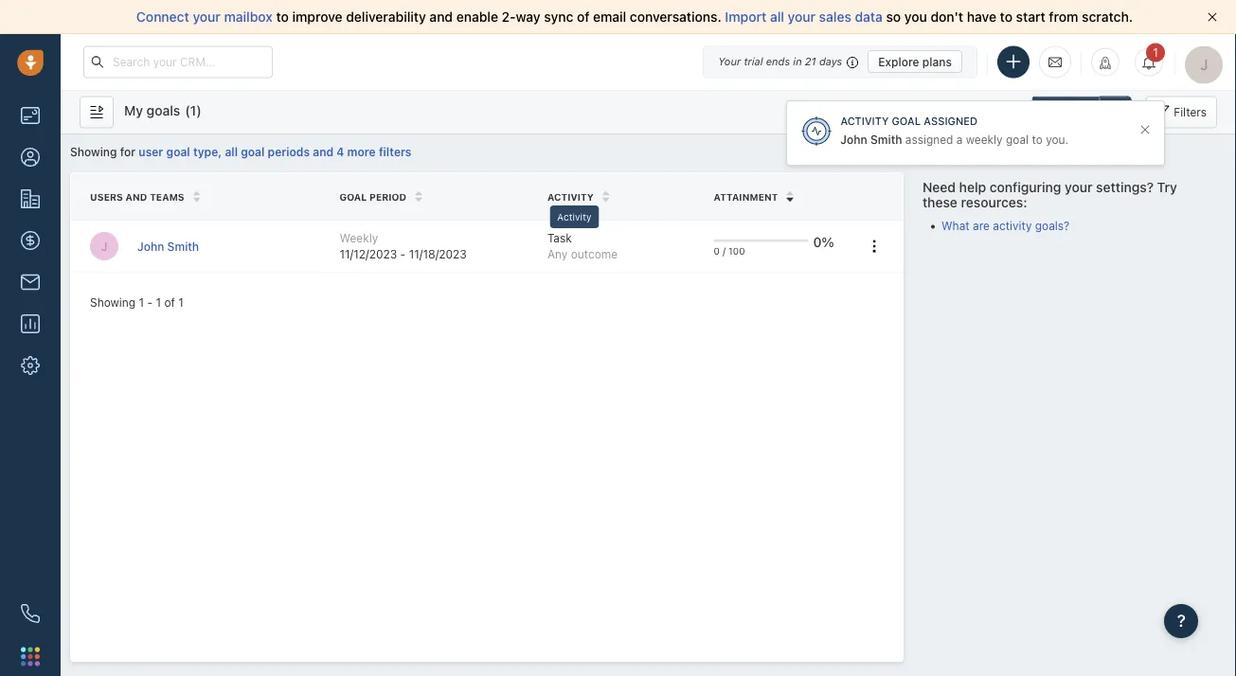 Task type: describe. For each thing, give the bounding box(es) containing it.
users and teams
[[90, 192, 184, 203]]

john smith
[[137, 240, 199, 253]]

import all your sales data link
[[725, 9, 886, 25]]

- for 1
[[147, 296, 153, 309]]

email
[[593, 9, 626, 25]]

100
[[728, 245, 745, 256]]

teams
[[150, 192, 184, 203]]

goals
[[146, 103, 180, 118]]

way
[[516, 9, 541, 25]]

goal period
[[340, 192, 406, 203]]

data
[[855, 9, 883, 25]]

11/12/2023
[[340, 248, 397, 261]]

my goals ( 1 )
[[124, 103, 202, 118]]

connect your mailbox link
[[136, 9, 276, 25]]

resources:
[[961, 194, 1027, 210]]

task
[[547, 232, 572, 245]]

0 vertical spatial of
[[577, 9, 590, 25]]

explore
[[878, 55, 919, 68]]

goal right the user on the top left of the page
[[166, 145, 190, 159]]

weekly 11/12/2023 - 11/18/2023
[[340, 232, 467, 261]]

need help configuring your settings? try these resources: what are activity goals?
[[923, 180, 1177, 232]]

connect
[[136, 9, 189, 25]]

more
[[347, 145, 376, 159]]

activity goal assigned john smith assigned a weekly goal to you.
[[841, 115, 1069, 146]]

close image
[[1141, 125, 1150, 135]]

users
[[90, 192, 123, 203]]

activity
[[993, 219, 1032, 232]]

2 vertical spatial and
[[126, 192, 147, 203]]

21
[[805, 55, 816, 68]]

you.
[[1046, 133, 1069, 146]]

ends
[[766, 55, 790, 68]]

weekly
[[340, 232, 378, 245]]

0 for 0 %
[[813, 234, 822, 250]]

2-
[[502, 9, 516, 25]]

showing for showing for user goal type, all goal periods and 4 more filters
[[70, 145, 117, 159]]

any
[[547, 248, 568, 261]]

task any outcome
[[547, 232, 618, 261]]

%
[[822, 234, 834, 250]]

what are activity goals? link
[[942, 219, 1070, 232]]

close image
[[1208, 12, 1217, 22]]

connect your mailbox to improve deliverability and enable 2-way sync of email conversations. import all your sales data so you don't have to start from scratch.
[[136, 9, 1133, 25]]

type,
[[193, 145, 222, 159]]

settings?
[[1096, 180, 1154, 195]]

1 link
[[1135, 43, 1165, 76]]

1 vertical spatial and
[[313, 145, 334, 159]]

enable
[[456, 9, 498, 25]]

don't
[[931, 9, 963, 25]]

activity tooltip
[[550, 206, 599, 233]]

)
[[196, 103, 202, 118]]

need
[[923, 180, 956, 195]]

filters button
[[1146, 96, 1217, 128]]

start
[[1016, 9, 1046, 25]]

showing for user goal type, all goal periods and 4 more filters
[[70, 145, 412, 159]]

john inside john smith link
[[137, 240, 164, 253]]

in
[[793, 55, 802, 68]]

you
[[905, 9, 927, 25]]

to inside activity goal assigned john smith assigned a weekly goal to you.
[[1032, 133, 1043, 146]]

outcome
[[571, 248, 618, 261]]

goal inside button
[[1067, 106, 1090, 119]]

mailbox
[[224, 9, 273, 25]]

help
[[959, 180, 986, 195]]

sync
[[544, 9, 573, 25]]



Task type: vqa. For each thing, say whether or not it's contained in the screenshot.
Quarterly
no



Task type: locate. For each thing, give the bounding box(es) containing it.
-
[[400, 248, 406, 261], [147, 296, 153, 309]]

your left mailbox
[[193, 9, 221, 25]]

1 vertical spatial john
[[137, 240, 164, 253]]

goal inside activity goal assigned john smith assigned a weekly goal to you.
[[892, 115, 921, 127]]

2 horizontal spatial to
[[1032, 133, 1043, 146]]

goals?
[[1035, 219, 1070, 232]]

showing for showing 1 - 1 of 1
[[90, 296, 136, 309]]

1 horizontal spatial your
[[788, 9, 816, 25]]

1 vertical spatial activity
[[547, 192, 594, 203]]

and left enable in the top left of the page
[[430, 9, 453, 25]]

0 %
[[813, 234, 834, 250]]

0 vertical spatial showing
[[70, 145, 117, 159]]

goal
[[892, 115, 921, 127], [340, 192, 367, 203]]

showing 1 - 1 of 1
[[90, 296, 184, 309]]

all
[[770, 9, 784, 25], [225, 145, 238, 159]]

activity inside activity goal assigned john smith assigned a weekly goal to you.
[[841, 115, 889, 127]]

to
[[276, 9, 289, 25], [1000, 9, 1013, 25], [1032, 133, 1043, 146]]

11/18/2023
[[409, 248, 467, 261]]

0 vertical spatial -
[[400, 248, 406, 261]]

goal up assigned
[[892, 115, 921, 127]]

1 vertical spatial smith
[[167, 240, 199, 253]]

what
[[942, 219, 970, 232]]

- right 11/12/2023
[[400, 248, 406, 261]]

deliverability
[[346, 9, 426, 25]]

0 vertical spatial goal
[[892, 115, 921, 127]]

and right the users
[[126, 192, 147, 203]]

of down john smith link
[[164, 296, 175, 309]]

improve
[[292, 9, 343, 25]]

smith inside activity goal assigned john smith assigned a weekly goal to you.
[[871, 133, 902, 146]]

your trial ends in 21 days
[[718, 55, 842, 68]]

john smith link
[[137, 238, 199, 255]]

send email image
[[1049, 54, 1062, 70]]

to left you.
[[1032, 133, 1043, 146]]

1 horizontal spatial of
[[577, 9, 590, 25]]

1 vertical spatial of
[[164, 296, 175, 309]]

all right import
[[770, 9, 784, 25]]

john left assigned
[[841, 133, 867, 146]]

trial
[[744, 55, 763, 68]]

1 vertical spatial -
[[147, 296, 153, 309]]

0 horizontal spatial -
[[147, 296, 153, 309]]

0
[[813, 234, 822, 250], [714, 245, 720, 256]]

and left 4
[[313, 145, 334, 159]]

to left start
[[1000, 9, 1013, 25]]

0 vertical spatial john
[[841, 133, 867, 146]]

1 horizontal spatial -
[[400, 248, 406, 261]]

(
[[185, 103, 190, 118]]

a
[[957, 133, 963, 146]]

sales
[[819, 9, 851, 25]]

smith
[[871, 133, 902, 146], [167, 240, 199, 253]]

showing left for on the top of the page
[[70, 145, 117, 159]]

2 vertical spatial activity
[[557, 211, 591, 222]]

have
[[967, 9, 997, 25]]

weekly
[[966, 133, 1003, 146]]

conversations.
[[630, 9, 722, 25]]

activity for goal period
[[547, 192, 594, 203]]

0 horizontal spatial your
[[193, 9, 221, 25]]

0 left /
[[714, 245, 720, 256]]

goal right add
[[1067, 106, 1090, 119]]

explore plans link
[[868, 50, 962, 73]]

0 horizontal spatial john
[[137, 240, 164, 253]]

these
[[923, 194, 958, 210]]

filters
[[379, 145, 412, 159]]

activity up 'task'
[[557, 211, 591, 222]]

1 horizontal spatial all
[[770, 9, 784, 25]]

period
[[369, 192, 406, 203]]

goal right the weekly
[[1006, 133, 1029, 146]]

try
[[1157, 180, 1177, 195]]

0 horizontal spatial smith
[[167, 240, 199, 253]]

days
[[819, 55, 842, 68]]

0 horizontal spatial to
[[276, 9, 289, 25]]

0 vertical spatial activity
[[841, 115, 889, 127]]

freshworks switcher image
[[21, 647, 40, 666]]

0 horizontal spatial all
[[225, 145, 238, 159]]

0 horizontal spatial goal
[[340, 192, 367, 203]]

0 for 0 / 100
[[714, 245, 720, 256]]

your left sales
[[788, 9, 816, 25]]

1 vertical spatial goal
[[340, 192, 367, 203]]

configuring
[[990, 180, 1061, 195]]

phone image
[[21, 604, 40, 623]]

your
[[193, 9, 221, 25], [788, 9, 816, 25], [1065, 180, 1093, 195]]

1 horizontal spatial 0
[[813, 234, 822, 250]]

plans
[[922, 55, 952, 68]]

my
[[124, 103, 143, 118]]

filters
[[1174, 106, 1207, 119]]

add goal
[[1042, 106, 1090, 119]]

j
[[101, 240, 107, 253]]

1 horizontal spatial smith
[[871, 133, 902, 146]]

0 vertical spatial all
[[770, 9, 784, 25]]

your inside need help configuring your settings? try these resources: what are activity goals?
[[1065, 180, 1093, 195]]

user
[[139, 145, 163, 159]]

and
[[430, 9, 453, 25], [313, 145, 334, 159], [126, 192, 147, 203]]

of right "sync"
[[577, 9, 590, 25]]

goal inside activity goal assigned john smith assigned a weekly goal to you.
[[1006, 133, 1029, 146]]

1 horizontal spatial and
[[313, 145, 334, 159]]

for
[[120, 145, 136, 159]]

assigned
[[924, 115, 978, 127]]

1 horizontal spatial goal
[[892, 115, 921, 127]]

showing
[[70, 145, 117, 159], [90, 296, 136, 309]]

activity
[[841, 115, 889, 127], [547, 192, 594, 203], [557, 211, 591, 222]]

goal left periods in the left of the page
[[241, 145, 265, 159]]

import
[[725, 9, 767, 25]]

periods
[[268, 145, 310, 159]]

smith left assigned
[[871, 133, 902, 146]]

activity inside tooltip
[[557, 211, 591, 222]]

activity up activity tooltip
[[547, 192, 594, 203]]

are
[[973, 219, 990, 232]]

your left 'settings?'
[[1065, 180, 1093, 195]]

what's new image
[[1099, 56, 1112, 70]]

1
[[1153, 46, 1158, 59], [190, 103, 196, 118], [139, 296, 144, 309], [156, 296, 161, 309], [178, 296, 184, 309]]

smith down teams in the top left of the page
[[167, 240, 199, 253]]

goal left period
[[340, 192, 367, 203]]

0 horizontal spatial 0
[[714, 245, 720, 256]]

activity for need help configuring your settings? try these resources:
[[557, 211, 591, 222]]

explore plans
[[878, 55, 952, 68]]

your
[[718, 55, 741, 68]]

1 vertical spatial showing
[[90, 296, 136, 309]]

phone element
[[11, 595, 49, 633]]

assigned
[[905, 133, 953, 146]]

/
[[723, 245, 726, 256]]

goal
[[1067, 106, 1090, 119], [1006, 133, 1029, 146], [166, 145, 190, 159], [241, 145, 265, 159]]

all right type, at left top
[[225, 145, 238, 159]]

0 vertical spatial smith
[[871, 133, 902, 146]]

add
[[1042, 106, 1064, 119]]

1 vertical spatial all
[[225, 145, 238, 159]]

1 horizontal spatial to
[[1000, 9, 1013, 25]]

0 horizontal spatial of
[[164, 296, 175, 309]]

scratch.
[[1082, 9, 1133, 25]]

attainment
[[714, 192, 778, 203]]

activity down days
[[841, 115, 889, 127]]

- down john smith link
[[147, 296, 153, 309]]

john
[[841, 133, 867, 146], [137, 240, 164, 253]]

0 vertical spatial and
[[430, 9, 453, 25]]

4
[[337, 145, 344, 159]]

user goal type, all goal periods and 4 more filters link
[[139, 145, 412, 159]]

Search your CRM... text field
[[83, 46, 273, 78]]

smith inside john smith link
[[167, 240, 199, 253]]

so
[[886, 9, 901, 25]]

add goal button
[[1032, 96, 1099, 128]]

0 / 100
[[714, 245, 745, 256]]

- inside weekly 11/12/2023 - 11/18/2023
[[400, 248, 406, 261]]

from
[[1049, 9, 1078, 25]]

john inside activity goal assigned john smith assigned a weekly goal to you.
[[841, 133, 867, 146]]

0 right 100
[[813, 234, 822, 250]]

0 horizontal spatial and
[[126, 192, 147, 203]]

to right mailbox
[[276, 9, 289, 25]]

2 horizontal spatial and
[[430, 9, 453, 25]]

showing down j
[[90, 296, 136, 309]]

- for 11/18/2023
[[400, 248, 406, 261]]

john right j
[[137, 240, 164, 253]]

1 horizontal spatial john
[[841, 133, 867, 146]]

2 horizontal spatial your
[[1065, 180, 1093, 195]]



